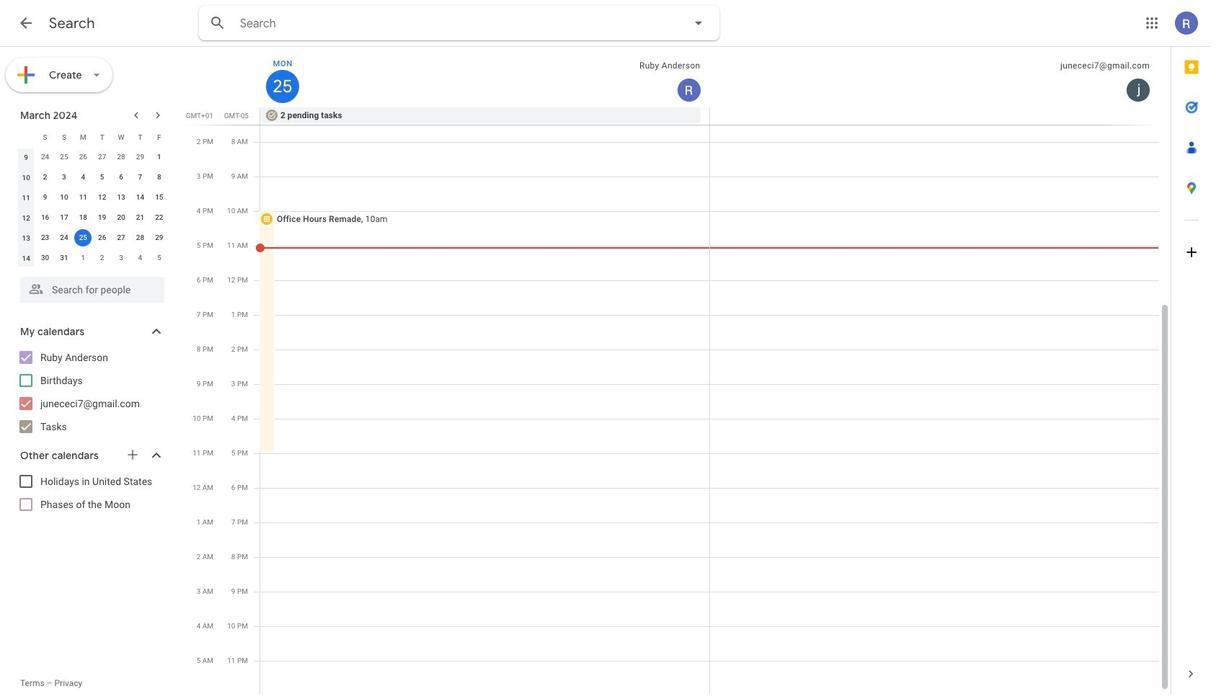 Task type: vqa. For each thing, say whether or not it's contained in the screenshot.
"Today" Button
no



Task type: describe. For each thing, give the bounding box(es) containing it.
26 element
[[94, 229, 111, 247]]

2 element
[[36, 169, 54, 186]]

10 element
[[55, 189, 73, 206]]

none search field search for people
[[0, 271, 179, 303]]

29 element
[[151, 229, 168, 247]]

go back image
[[17, 14, 35, 32]]

february 28 element
[[113, 149, 130, 166]]

february 27 element
[[94, 149, 111, 166]]

monday, march 25, today element
[[266, 70, 299, 103]]

21 element
[[132, 209, 149, 226]]

18 element
[[75, 209, 92, 226]]

20 element
[[113, 209, 130, 226]]

28 element
[[132, 229, 149, 247]]

8 element
[[151, 169, 168, 186]]

february 26 element
[[75, 149, 92, 166]]

12 element
[[94, 189, 111, 206]]

february 29 element
[[132, 149, 149, 166]]

7 element
[[132, 169, 149, 186]]

27 element
[[113, 229, 130, 247]]

march 2024 grid
[[14, 127, 169, 268]]

9 element
[[36, 189, 54, 206]]

13 element
[[113, 189, 130, 206]]

add other calendars image
[[125, 448, 140, 462]]

19 element
[[94, 209, 111, 226]]

5 element
[[94, 169, 111, 186]]

17 element
[[55, 209, 73, 226]]

6 element
[[113, 169, 130, 186]]

search options image
[[684, 9, 713, 38]]



Task type: locate. For each thing, give the bounding box(es) containing it.
0 horizontal spatial column header
[[17, 127, 36, 147]]

None search field
[[199, 6, 720, 40], [0, 271, 179, 303], [199, 6, 720, 40]]

cell
[[74, 228, 93, 248]]

tab list
[[1172, 47, 1212, 654]]

row group inside march 2024 grid
[[17, 147, 169, 268]]

Search for people text field
[[29, 277, 156, 303]]

grid
[[185, 47, 1171, 695]]

april 4 element
[[132, 250, 149, 267]]

april 1 element
[[75, 250, 92, 267]]

column header inside march 2024 grid
[[17, 127, 36, 147]]

25, today element
[[75, 229, 92, 247]]

31 element
[[55, 250, 73, 267]]

0 vertical spatial column header
[[260, 47, 710, 107]]

heading
[[49, 14, 95, 32]]

22 element
[[151, 209, 168, 226]]

15 element
[[151, 189, 168, 206]]

11 element
[[75, 189, 92, 206]]

30 element
[[36, 250, 54, 267]]

row group
[[17, 147, 169, 268]]

23 element
[[36, 229, 54, 247]]

april 2 element
[[94, 250, 111, 267]]

24 element
[[55, 229, 73, 247]]

search image
[[203, 9, 232, 38]]

1 vertical spatial column header
[[17, 127, 36, 147]]

other calendars list
[[3, 470, 179, 516]]

Search text field
[[240, 17, 650, 31]]

cell inside row group
[[74, 228, 93, 248]]

3 element
[[55, 169, 73, 186]]

1 horizontal spatial column header
[[260, 47, 710, 107]]

row
[[254, 107, 1171, 125], [17, 127, 169, 147], [17, 147, 169, 167], [17, 167, 169, 188], [17, 188, 169, 208], [17, 208, 169, 228], [17, 228, 169, 248], [17, 248, 169, 268]]

april 3 element
[[113, 250, 130, 267]]

april 5 element
[[151, 250, 168, 267]]

february 24 element
[[36, 149, 54, 166]]

14 element
[[132, 189, 149, 206]]

column header
[[260, 47, 710, 107], [17, 127, 36, 147]]

16 element
[[36, 209, 54, 226]]

february 25 element
[[55, 149, 73, 166]]

my calendars list
[[3, 346, 179, 439]]

1 element
[[151, 149, 168, 166]]

4 element
[[75, 169, 92, 186]]



